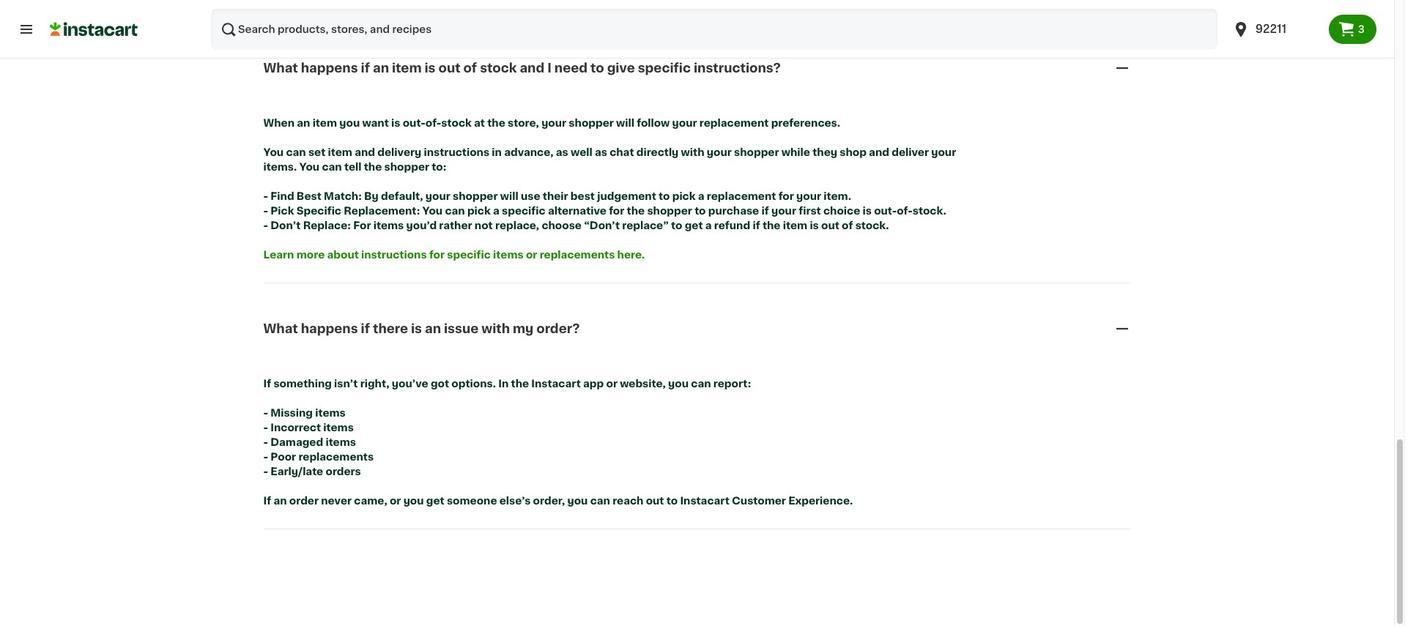 Task type: describe. For each thing, give the bounding box(es) containing it.
never
[[321, 496, 352, 507]]

to right the replace"
[[671, 220, 683, 231]]

specific inside 'dropdown button'
[[638, 62, 691, 74]]

3
[[1359, 24, 1365, 34]]

and inside 'dropdown button'
[[520, 62, 545, 74]]

6 - from the top
[[263, 438, 268, 448]]

report:
[[714, 379, 751, 389]]

damaged
[[271, 438, 323, 448]]

more
[[297, 250, 325, 260]]

"don't
[[584, 220, 620, 231]]

in
[[492, 147, 502, 157]]

items.
[[263, 162, 297, 172]]

right,
[[360, 379, 390, 389]]

0 horizontal spatial stock.
[[856, 220, 889, 231]]

to:
[[432, 162, 447, 172]]

1 horizontal spatial or
[[526, 250, 537, 260]]

learn more about instructions for specific items or replacements here. link
[[263, 250, 645, 260]]

your down 'to:'
[[426, 191, 451, 201]]

my
[[513, 324, 534, 335]]

your up first
[[797, 191, 822, 201]]

while
[[782, 147, 811, 157]]

replacement:
[[344, 206, 420, 216]]

can left set
[[286, 147, 306, 157]]

item.
[[824, 191, 852, 201]]

by
[[364, 191, 379, 201]]

tell
[[344, 162, 362, 172]]

stock for of
[[480, 62, 517, 74]]

with inside you can set item and delivery instructions in advance, as well as chat directly with your shopper while they shop and deliver your items. you can tell the shopper to:
[[681, 147, 705, 157]]

order
[[289, 496, 319, 507]]

alternative
[[548, 206, 607, 216]]

i
[[548, 62, 552, 74]]

- missing items - incorrect items - damaged items - poor replacements - early/late orders
[[263, 408, 374, 477]]

chat
[[610, 147, 634, 157]]

0 vertical spatial pick
[[673, 191, 696, 201]]

replacements inside - missing items - incorrect items - damaged items - poor replacements - early/late orders
[[299, 452, 374, 463]]

replace:
[[303, 220, 351, 231]]

find
[[271, 191, 294, 201]]

item inside you can set item and delivery instructions in advance, as well as chat directly with your shopper while they shop and deliver your items. you can tell the shopper to:
[[328, 147, 352, 157]]

experience.
[[789, 496, 853, 507]]

what happens if an item is out of stock and i need to give specific instructions?
[[263, 62, 781, 74]]

to left purchase in the right top of the page
[[695, 206, 706, 216]]

isn't
[[334, 379, 358, 389]]

1 horizontal spatial instacart
[[680, 496, 730, 507]]

0 vertical spatial instacart
[[532, 379, 581, 389]]

the right at
[[488, 118, 506, 128]]

when
[[263, 118, 295, 128]]

customer
[[732, 496, 786, 507]]

you for find
[[422, 206, 443, 216]]

order?
[[537, 324, 580, 335]]

1 92211 button from the left
[[1224, 9, 1329, 50]]

shopper left while
[[734, 147, 779, 157]]

replace,
[[495, 220, 540, 231]]

8 - from the top
[[263, 467, 268, 477]]

pick
[[271, 206, 294, 216]]

at
[[474, 118, 485, 128]]

need
[[555, 62, 588, 74]]

want
[[362, 118, 389, 128]]

an right when
[[297, 118, 310, 128]]

can left reach
[[590, 496, 610, 507]]

2 92211 button from the left
[[1233, 9, 1320, 50]]

purchase
[[709, 206, 759, 216]]

about
[[327, 250, 359, 260]]

your right deliver
[[932, 147, 957, 157]]

is inside dropdown button
[[411, 324, 422, 335]]

replace"
[[622, 220, 669, 231]]

instacart logo image
[[50, 21, 138, 38]]

reach
[[613, 496, 644, 507]]

advance,
[[504, 147, 554, 157]]

you right order,
[[568, 496, 588, 507]]

items down "isn't"
[[315, 408, 346, 419]]

92211
[[1256, 23, 1287, 34]]

something
[[274, 379, 332, 389]]

judgement
[[597, 191, 656, 201]]

give
[[607, 62, 635, 74]]

well
[[571, 147, 593, 157]]

incorrect
[[271, 423, 321, 433]]

1 - from the top
[[263, 191, 268, 201]]

of inside - find best match: by default, your shopper will use their best judgement to pick a replacement for your item. - pick specific replacement: you can pick a specific alternative for the shopper to purchase if your first choice is out-of-stock. - don't replace: for items you'd rather not replace, choose "don't replace" to get a refund if the item is out of stock.
[[842, 220, 853, 231]]

what happens if there is an issue with my order?
[[263, 324, 580, 335]]

get inside - find best match: by default, your shopper will use their best judgement to pick a replacement for your item. - pick specific replacement: you can pick a specific alternative for the shopper to purchase if your first choice is out-of-stock. - don't replace: for items you'd rather not replace, choose "don't replace" to get a refund if the item is out of stock.
[[685, 220, 703, 231]]

if for if something isn't right, you've got options. in the instacart app or website, you can report:
[[263, 379, 271, 389]]

delivery
[[378, 147, 422, 157]]

2 vertical spatial specific
[[447, 250, 491, 260]]

store,
[[508, 118, 539, 128]]

0 vertical spatial of-
[[426, 118, 441, 128]]

match:
[[324, 191, 362, 201]]

choose
[[542, 220, 582, 231]]

issue
[[444, 324, 479, 335]]

in
[[499, 379, 509, 389]]

the inside you can set item and delivery instructions in advance, as well as chat directly with your shopper while they shop and deliver your items. you can tell the shopper to:
[[364, 162, 382, 172]]

options.
[[452, 379, 496, 389]]

the right refund
[[763, 220, 781, 231]]

you'd
[[406, 220, 437, 231]]

best
[[571, 191, 595, 201]]

can left report:
[[691, 379, 711, 389]]

if inside 'dropdown button'
[[361, 62, 370, 74]]

will inside - find best match: by default, your shopper will use their best judgement to pick a replacement for your item. - pick specific replacement: you can pick a specific alternative for the shopper to purchase if your first choice is out-of-stock. - don't replace: for items you'd rather not replace, choose "don't replace" to get a refund if the item is out of stock.
[[500, 191, 519, 201]]

to right reach
[[667, 496, 678, 507]]

else's
[[500, 496, 531, 507]]

1 vertical spatial get
[[426, 496, 445, 507]]

if for if an order never came, or you get someone else's order, you can reach out to instacart customer experience.
[[263, 496, 271, 507]]

there
[[373, 324, 408, 335]]

2 horizontal spatial or
[[606, 379, 618, 389]]

missing
[[271, 408, 313, 419]]

instructions?
[[694, 62, 781, 74]]

what for what happens if there is an issue with my order?
[[263, 324, 298, 335]]

to inside 'dropdown button'
[[591, 62, 604, 74]]

early/late
[[271, 467, 323, 477]]

got
[[431, 379, 449, 389]]

what happens if an item is out of stock and i need to give specific instructions? button
[[263, 42, 1131, 95]]

is inside 'dropdown button'
[[425, 62, 436, 74]]

specific
[[297, 206, 341, 216]]

they
[[813, 147, 838, 157]]

2 vertical spatial or
[[390, 496, 401, 507]]

follow
[[637, 118, 670, 128]]

0 vertical spatial replacements
[[540, 250, 615, 260]]

if something isn't right, you've got options. in the instacart app or website, you can report:
[[263, 379, 751, 389]]

1 vertical spatial pick
[[467, 206, 491, 216]]

you can set item and delivery instructions in advance, as well as chat directly with your shopper while they shop and deliver your items. you can tell the shopper to:
[[263, 147, 959, 172]]

what for what happens if an item is out of stock and i need to give specific instructions?
[[263, 62, 298, 74]]

don't
[[271, 220, 301, 231]]

item inside - find best match: by default, your shopper will use their best judgement to pick a replacement for your item. - pick specific replacement: you can pick a specific alternative for the shopper to purchase if your first choice is out-of-stock. - don't replace: for items you'd rather not replace, choose "don't replace" to get a refund if the item is out of stock.
[[783, 220, 808, 231]]

of- inside - find best match: by default, your shopper will use their best judgement to pick a replacement for your item. - pick specific replacement: you can pick a specific alternative for the shopper to purchase if your first choice is out-of-stock. - don't replace: for items you'd rather not replace, choose "don't replace" to get a refund if the item is out of stock.
[[897, 206, 913, 216]]

someone
[[447, 496, 497, 507]]

poor
[[271, 452, 296, 463]]

when an item you want is out-of-stock at the store, your shopper will follow your replacement preferences.
[[263, 118, 841, 128]]

item inside 'dropdown button'
[[392, 62, 422, 74]]

out inside - find best match: by default, your shopper will use their best judgement to pick a replacement for your item. - pick specific replacement: you can pick a specific alternative for the shopper to purchase if your first choice is out-of-stock. - don't replace: for items you'd rather not replace, choose "don't replace" to get a refund if the item is out of stock.
[[822, 220, 840, 231]]

2 - from the top
[[263, 206, 268, 216]]

first
[[799, 206, 821, 216]]

shopper up the replace"
[[647, 206, 692, 216]]

of inside 'dropdown button'
[[464, 62, 477, 74]]

best
[[297, 191, 322, 201]]



Task type: locate. For each thing, give the bounding box(es) containing it.
2 as from the left
[[595, 147, 607, 157]]

if right refund
[[753, 220, 760, 231]]

to up the replace"
[[659, 191, 670, 201]]

stock. down deliver
[[913, 206, 947, 216]]

the
[[488, 118, 506, 128], [364, 162, 382, 172], [627, 206, 645, 216], [763, 220, 781, 231], [511, 379, 529, 389]]

their
[[543, 191, 568, 201]]

get
[[685, 220, 703, 231], [426, 496, 445, 507]]

for
[[353, 220, 371, 231]]

Search field
[[211, 9, 1218, 50]]

1 horizontal spatial out-
[[874, 206, 897, 216]]

you right "came,"
[[404, 496, 424, 507]]

pick down directly
[[673, 191, 696, 201]]

specific right give
[[638, 62, 691, 74]]

instructions down you'd
[[361, 250, 427, 260]]

0 horizontal spatial of
[[464, 62, 477, 74]]

0 vertical spatial stock.
[[913, 206, 947, 216]]

if
[[263, 379, 271, 389], [263, 496, 271, 507]]

preferences.
[[771, 118, 841, 128]]

0 horizontal spatial you
[[263, 147, 284, 157]]

with
[[681, 147, 705, 157], [482, 324, 510, 335]]

if right purchase in the right top of the page
[[762, 206, 769, 216]]

2 vertical spatial out
[[646, 496, 664, 507]]

1 vertical spatial stock.
[[856, 220, 889, 231]]

replacement down instructions?
[[700, 118, 769, 128]]

what inside 'dropdown button'
[[263, 62, 298, 74]]

1 horizontal spatial replacements
[[540, 250, 615, 260]]

happens for an
[[301, 62, 358, 74]]

1 vertical spatial you
[[299, 162, 320, 172]]

learn
[[263, 250, 294, 260]]

1 vertical spatial stock
[[441, 118, 472, 128]]

1 vertical spatial or
[[606, 379, 618, 389]]

an left the issue
[[425, 324, 441, 335]]

0 vertical spatial instructions
[[424, 147, 490, 157]]

1 what from the top
[[263, 62, 298, 74]]

for down the judgement
[[609, 206, 625, 216]]

2 happens from the top
[[301, 324, 358, 335]]

get left someone
[[426, 496, 445, 507]]

0 vertical spatial for
[[779, 191, 794, 201]]

use
[[521, 191, 541, 201]]

0 horizontal spatial instacart
[[532, 379, 581, 389]]

order,
[[533, 496, 565, 507]]

1 vertical spatial instacart
[[680, 496, 730, 507]]

here.
[[618, 250, 645, 260]]

orders
[[326, 467, 361, 477]]

92211 button
[[1224, 9, 1329, 50], [1233, 9, 1320, 50]]

came,
[[354, 496, 387, 507]]

3 button
[[1329, 15, 1377, 44]]

1 horizontal spatial a
[[698, 191, 705, 201]]

what inside dropdown button
[[263, 324, 298, 335]]

what happens if there is an issue with my order? button
[[263, 303, 1131, 356]]

0 vertical spatial if
[[263, 379, 271, 389]]

- left the early/late
[[263, 467, 268, 477]]

items up orders
[[326, 438, 356, 448]]

- left find
[[263, 191, 268, 201]]

if inside dropdown button
[[361, 324, 370, 335]]

refund
[[714, 220, 751, 231]]

will left use
[[500, 191, 519, 201]]

with left "my"
[[482, 324, 510, 335]]

2 horizontal spatial you
[[422, 206, 443, 216]]

items down replace, on the left top of the page
[[493, 250, 524, 260]]

is
[[425, 62, 436, 74], [391, 118, 400, 128], [863, 206, 872, 216], [810, 220, 819, 231], [411, 324, 422, 335]]

can down set
[[322, 162, 342, 172]]

if up want
[[361, 62, 370, 74]]

0 horizontal spatial for
[[429, 250, 445, 260]]

0 vertical spatial out-
[[403, 118, 426, 128]]

of up at
[[464, 62, 477, 74]]

you for can
[[299, 162, 320, 172]]

1 vertical spatial with
[[482, 324, 510, 335]]

1 vertical spatial replacement
[[707, 191, 776, 201]]

0 horizontal spatial with
[[482, 324, 510, 335]]

2 horizontal spatial for
[[779, 191, 794, 201]]

1 horizontal spatial with
[[681, 147, 705, 157]]

1 horizontal spatial specific
[[502, 206, 546, 216]]

2 vertical spatial you
[[422, 206, 443, 216]]

if an order never came, or you get someone else's order, you can reach out to instacart customer experience.
[[263, 496, 853, 507]]

specific inside - find best match: by default, your shopper will use their best judgement to pick a replacement for your item. - pick specific replacement: you can pick a specific alternative for the shopper to purchase if your first choice is out-of-stock. - don't replace: for items you'd rather not replace, choose "don't replace" to get a refund if the item is out of stock.
[[502, 206, 546, 216]]

app
[[583, 379, 604, 389]]

- left the don't
[[263, 220, 268, 231]]

happens inside dropdown button
[[301, 324, 358, 335]]

rather
[[439, 220, 472, 231]]

for down while
[[779, 191, 794, 201]]

if left the "there"
[[361, 324, 370, 335]]

- left missing
[[263, 408, 268, 419]]

shopper down delivery
[[384, 162, 429, 172]]

specific down "rather" on the left top
[[447, 250, 491, 260]]

replacement
[[700, 118, 769, 128], [707, 191, 776, 201]]

0 horizontal spatial stock
[[441, 118, 472, 128]]

replacement up purchase in the right top of the page
[[707, 191, 776, 201]]

the right the "tell"
[[364, 162, 382, 172]]

1 horizontal spatial stock
[[480, 62, 517, 74]]

0 horizontal spatial replacements
[[299, 452, 374, 463]]

0 vertical spatial get
[[685, 220, 703, 231]]

0 vertical spatial happens
[[301, 62, 358, 74]]

you've
[[392, 379, 429, 389]]

pick up not
[[467, 206, 491, 216]]

your left first
[[772, 206, 797, 216]]

1 as from the left
[[556, 147, 569, 157]]

the down the judgement
[[627, 206, 645, 216]]

get left refund
[[685, 220, 703, 231]]

the right the in
[[511, 379, 529, 389]]

1 vertical spatial specific
[[502, 206, 546, 216]]

7 - from the top
[[263, 452, 268, 463]]

an inside dropdown button
[[425, 324, 441, 335]]

as left well
[[556, 147, 569, 157]]

of- up 'to:'
[[426, 118, 441, 128]]

0 horizontal spatial a
[[493, 206, 500, 216]]

- left incorrect
[[263, 423, 268, 433]]

0 vertical spatial will
[[616, 118, 635, 128]]

stock. down choice
[[856, 220, 889, 231]]

you up you'd
[[422, 206, 443, 216]]

items down replacement:
[[374, 220, 404, 231]]

replacement inside - find best match: by default, your shopper will use their best judgement to pick a replacement for your item. - pick specific replacement: you can pick a specific alternative for the shopper to purchase if your first choice is out-of-stock. - don't replace: for items you'd rather not replace, choose "don't replace" to get a refund if the item is out of stock.
[[707, 191, 776, 201]]

0 vertical spatial a
[[698, 191, 705, 201]]

2 vertical spatial a
[[706, 220, 712, 231]]

1 vertical spatial replacements
[[299, 452, 374, 463]]

specific up replace, on the left top of the page
[[502, 206, 546, 216]]

0 vertical spatial of
[[464, 62, 477, 74]]

choice
[[824, 206, 861, 216]]

and
[[520, 62, 545, 74], [355, 147, 375, 157], [869, 147, 890, 157]]

1 vertical spatial out-
[[874, 206, 897, 216]]

an left order
[[274, 496, 287, 507]]

replacements up orders
[[299, 452, 374, 463]]

items inside - find best match: by default, your shopper will use their best judgement to pick a replacement for your item. - pick specific replacement: you can pick a specific alternative for the shopper to purchase if your first choice is out-of-stock. - don't replace: for items you'd rather not replace, choose "don't replace" to get a refund if the item is out of stock.
[[374, 220, 404, 231]]

and up the "tell"
[[355, 147, 375, 157]]

1 horizontal spatial get
[[685, 220, 703, 231]]

happens inside 'dropdown button'
[[301, 62, 358, 74]]

1 vertical spatial of
[[842, 220, 853, 231]]

shop
[[840, 147, 867, 157]]

instructions
[[424, 147, 490, 157], [361, 250, 427, 260]]

out inside 'dropdown button'
[[439, 62, 461, 74]]

pick
[[673, 191, 696, 201], [467, 206, 491, 216]]

deliver
[[892, 147, 929, 157]]

or right app
[[606, 379, 618, 389]]

learn more about instructions for specific items or replacements here.
[[263, 250, 645, 260]]

1 vertical spatial what
[[263, 324, 298, 335]]

shopper up well
[[569, 118, 614, 128]]

stock left at
[[441, 118, 472, 128]]

1 vertical spatial if
[[263, 496, 271, 507]]

you
[[263, 147, 284, 157], [299, 162, 320, 172], [422, 206, 443, 216]]

0 vertical spatial specific
[[638, 62, 691, 74]]

website,
[[620, 379, 666, 389]]

of
[[464, 62, 477, 74], [842, 220, 853, 231]]

to left give
[[591, 62, 604, 74]]

what up something
[[263, 324, 298, 335]]

happens for there
[[301, 324, 358, 335]]

directly
[[637, 147, 679, 157]]

1 vertical spatial a
[[493, 206, 500, 216]]

shopper
[[569, 118, 614, 128], [734, 147, 779, 157], [384, 162, 429, 172], [453, 191, 498, 201], [647, 206, 692, 216]]

1 horizontal spatial you
[[299, 162, 320, 172]]

you inside - find best match: by default, your shopper will use their best judgement to pick a replacement for your item. - pick specific replacement: you can pick a specific alternative for the shopper to purchase if your first choice is out-of-stock. - don't replace: for items you'd rather not replace, choose "don't replace" to get a refund if the item is out of stock.
[[422, 206, 443, 216]]

1 happens from the top
[[301, 62, 358, 74]]

0 horizontal spatial and
[[355, 147, 375, 157]]

out- inside - find best match: by default, your shopper will use their best judgement to pick a replacement for your item. - pick specific replacement: you can pick a specific alternative for the shopper to purchase if your first choice is out-of-stock. - don't replace: for items you'd rather not replace, choose "don't replace" to get a refund if the item is out of stock.
[[874, 206, 897, 216]]

replacements down choose
[[540, 250, 615, 260]]

1 vertical spatial will
[[500, 191, 519, 201]]

1 horizontal spatial out
[[646, 496, 664, 507]]

to
[[591, 62, 604, 74], [659, 191, 670, 201], [695, 206, 706, 216], [671, 220, 683, 231], [667, 496, 678, 507]]

0 vertical spatial replacement
[[700, 118, 769, 128]]

0 horizontal spatial out-
[[403, 118, 426, 128]]

0 vertical spatial or
[[526, 250, 537, 260]]

0 horizontal spatial pick
[[467, 206, 491, 216]]

2 horizontal spatial and
[[869, 147, 890, 157]]

0 horizontal spatial out
[[439, 62, 461, 74]]

- left poor
[[263, 452, 268, 463]]

instructions inside you can set item and delivery instructions in advance, as well as chat directly with your shopper while they shop and deliver your items. you can tell the shopper to:
[[424, 147, 490, 157]]

3 - from the top
[[263, 220, 268, 231]]

0 horizontal spatial specific
[[447, 250, 491, 260]]

0 vertical spatial you
[[263, 147, 284, 157]]

1 vertical spatial happens
[[301, 324, 358, 335]]

can up "rather" on the left top
[[445, 206, 465, 216]]

you right "website,"
[[668, 379, 689, 389]]

1 vertical spatial instructions
[[361, 250, 427, 260]]

0 horizontal spatial get
[[426, 496, 445, 507]]

instacart left customer
[[680, 496, 730, 507]]

1 horizontal spatial stock.
[[913, 206, 947, 216]]

1 vertical spatial out
[[822, 220, 840, 231]]

you up the items.
[[263, 147, 284, 157]]

of down choice
[[842, 220, 853, 231]]

you down set
[[299, 162, 320, 172]]

5 - from the top
[[263, 423, 268, 433]]

specific
[[638, 62, 691, 74], [502, 206, 546, 216], [447, 250, 491, 260]]

- left damaged
[[263, 438, 268, 448]]

2 what from the top
[[263, 324, 298, 335]]

0 horizontal spatial as
[[556, 147, 569, 157]]

your
[[542, 118, 567, 128], [672, 118, 697, 128], [707, 147, 732, 157], [932, 147, 957, 157], [426, 191, 451, 201], [797, 191, 822, 201], [772, 206, 797, 216]]

- left 'pick'
[[263, 206, 268, 216]]

as right well
[[595, 147, 607, 157]]

an
[[373, 62, 389, 74], [297, 118, 310, 128], [425, 324, 441, 335], [274, 496, 287, 507]]

1 horizontal spatial and
[[520, 62, 545, 74]]

stock
[[480, 62, 517, 74], [441, 118, 472, 128]]

1 vertical spatial for
[[609, 206, 625, 216]]

what up when
[[263, 62, 298, 74]]

instructions up 'to:'
[[424, 147, 490, 157]]

stock for of-
[[441, 118, 472, 128]]

if left something
[[263, 379, 271, 389]]

default,
[[381, 191, 423, 201]]

1 horizontal spatial pick
[[673, 191, 696, 201]]

your right store,
[[542, 118, 567, 128]]

2 horizontal spatial specific
[[638, 62, 691, 74]]

0 horizontal spatial or
[[390, 496, 401, 507]]

you
[[340, 118, 360, 128], [668, 379, 689, 389], [404, 496, 424, 507], [568, 496, 588, 507]]

and left i
[[520, 62, 545, 74]]

stock left i
[[480, 62, 517, 74]]

0 vertical spatial out
[[439, 62, 461, 74]]

0 horizontal spatial will
[[500, 191, 519, 201]]

shopper up not
[[453, 191, 498, 201]]

1 if from the top
[[263, 379, 271, 389]]

instacart
[[532, 379, 581, 389], [680, 496, 730, 507]]

your up purchase in the right top of the page
[[707, 147, 732, 157]]

you left want
[[340, 118, 360, 128]]

set
[[308, 147, 326, 157]]

0 horizontal spatial of-
[[426, 118, 441, 128]]

1 horizontal spatial of
[[842, 220, 853, 231]]

with inside dropdown button
[[482, 324, 510, 335]]

4 - from the top
[[263, 408, 268, 419]]

what
[[263, 62, 298, 74], [263, 324, 298, 335]]

None search field
[[211, 9, 1218, 50]]

if
[[361, 62, 370, 74], [762, 206, 769, 216], [753, 220, 760, 231], [361, 324, 370, 335]]

for down you'd
[[429, 250, 445, 260]]

-
[[263, 191, 268, 201], [263, 206, 268, 216], [263, 220, 268, 231], [263, 408, 268, 419], [263, 423, 268, 433], [263, 438, 268, 448], [263, 452, 268, 463], [263, 467, 268, 477]]

out- right choice
[[874, 206, 897, 216]]

or
[[526, 250, 537, 260], [606, 379, 618, 389], [390, 496, 401, 507]]

0 vertical spatial with
[[681, 147, 705, 157]]

2 if from the top
[[263, 496, 271, 507]]

an inside 'dropdown button'
[[373, 62, 389, 74]]

of- down deliver
[[897, 206, 913, 216]]

2 vertical spatial for
[[429, 250, 445, 260]]

of-
[[426, 118, 441, 128], [897, 206, 913, 216]]

an up want
[[373, 62, 389, 74]]

items right incorrect
[[323, 423, 354, 433]]

out- up delivery
[[403, 118, 426, 128]]

0 vertical spatial stock
[[480, 62, 517, 74]]

instacart left app
[[532, 379, 581, 389]]

- find best match: by default, your shopper will use their best judgement to pick a replacement for your item. - pick specific replacement: you can pick a specific alternative for the shopper to purchase if your first choice is out-of-stock. - don't replace: for items you'd rather not replace, choose "don't replace" to get a refund if the item is out of stock.
[[263, 191, 947, 231]]

and right shop
[[869, 147, 890, 157]]

or down replace, on the left top of the page
[[526, 250, 537, 260]]

2 horizontal spatial a
[[706, 220, 712, 231]]

1 vertical spatial of-
[[897, 206, 913, 216]]

1 horizontal spatial as
[[595, 147, 607, 157]]

1 horizontal spatial for
[[609, 206, 625, 216]]

2 horizontal spatial out
[[822, 220, 840, 231]]

1 horizontal spatial of-
[[897, 206, 913, 216]]

can inside - find best match: by default, your shopper will use their best judgement to pick a replacement for your item. - pick specific replacement: you can pick a specific alternative for the shopper to purchase if your first choice is out-of-stock. - don't replace: for items you'd rather not replace, choose "don't replace" to get a refund if the item is out of stock.
[[445, 206, 465, 216]]

or right "came,"
[[390, 496, 401, 507]]

not
[[475, 220, 493, 231]]

0 vertical spatial what
[[263, 62, 298, 74]]

your right follow
[[672, 118, 697, 128]]

1 horizontal spatial will
[[616, 118, 635, 128]]

will left follow
[[616, 118, 635, 128]]

if left order
[[263, 496, 271, 507]]

with right directly
[[681, 147, 705, 157]]

stock inside 'what happens if an item is out of stock and i need to give specific instructions?' 'dropdown button'
[[480, 62, 517, 74]]



Task type: vqa. For each thing, say whether or not it's contained in the screenshot.
3 Button
yes



